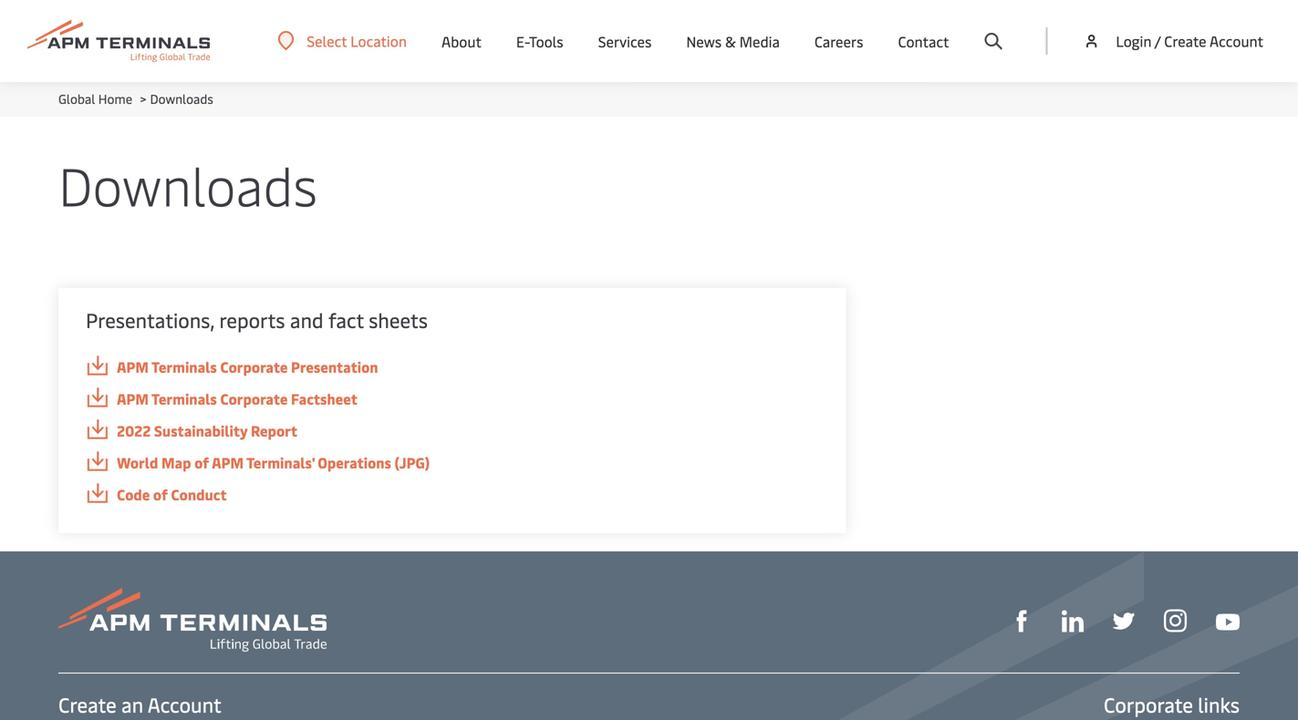 Task type: describe. For each thing, give the bounding box(es) containing it.
/
[[1155, 31, 1161, 51]]

twitter image
[[1113, 611, 1135, 633]]

code of conduct link
[[86, 484, 819, 507]]

facebook image
[[1011, 611, 1033, 633]]

sheets
[[369, 307, 428, 334]]

corporate for factsheet
[[220, 389, 288, 409]]

1 vertical spatial create
[[58, 692, 117, 719]]

1 horizontal spatial account
[[1210, 31, 1264, 51]]

news & media
[[687, 31, 780, 51]]

apm for apm terminals corporate presentation
[[117, 357, 149, 377]]

code of conduct
[[117, 485, 227, 505]]

careers button
[[815, 0, 864, 82]]

terminals for apm terminals corporate presentation
[[152, 357, 217, 377]]

create an account
[[58, 692, 222, 719]]

media
[[740, 31, 780, 51]]

apm terminals corporate factsheet
[[117, 389, 358, 409]]

2022 sustainability report
[[117, 421, 297, 441]]

2022 sustainability report link
[[86, 420, 819, 443]]

map
[[161, 453, 191, 473]]

news & media button
[[687, 0, 780, 82]]

apm terminals corporate factsheet link
[[86, 388, 819, 411]]

corporate for presentation
[[220, 357, 288, 377]]

youtube image
[[1217, 615, 1240, 631]]

terminals'
[[247, 453, 314, 473]]

instagram link
[[1164, 608, 1187, 633]]

global
[[58, 90, 95, 107]]

services
[[598, 31, 652, 51]]

factsheet
[[291, 389, 358, 409]]

login
[[1117, 31, 1152, 51]]

an
[[121, 692, 143, 719]]

services button
[[598, 0, 652, 82]]

presentation
[[291, 357, 378, 377]]

fill 44 link
[[1113, 608, 1135, 633]]

fact
[[329, 307, 364, 334]]

apmt footer logo image
[[58, 589, 327, 653]]

sustainability
[[154, 421, 248, 441]]

reports
[[219, 307, 285, 334]]

global home link
[[58, 90, 132, 107]]

>
[[140, 90, 147, 107]]

linkedin image
[[1062, 611, 1084, 633]]

corporate links
[[1104, 692, 1240, 719]]

location
[[351, 31, 407, 51]]

0 vertical spatial of
[[194, 453, 209, 473]]

2 vertical spatial corporate
[[1104, 692, 1194, 719]]

and
[[290, 307, 324, 334]]

(jpg)
[[395, 453, 430, 473]]

presentations,
[[86, 307, 214, 334]]

e-tools button
[[516, 0, 564, 82]]

terminals for apm terminals corporate factsheet
[[152, 389, 217, 409]]

about button
[[442, 0, 482, 82]]

code
[[117, 485, 150, 505]]



Task type: vqa. For each thing, say whether or not it's contained in the screenshot.
3rd read more
no



Task type: locate. For each thing, give the bounding box(es) containing it.
apm for apm terminals corporate factsheet
[[117, 389, 149, 409]]

apm up 2022
[[117, 389, 149, 409]]

1 horizontal spatial create
[[1165, 31, 1207, 51]]

apm terminals corporate presentation
[[117, 357, 378, 377]]

contact
[[898, 31, 950, 51]]

apm terminals corporate presentation link
[[86, 356, 819, 379]]

you tube link
[[1217, 609, 1240, 632]]

conduct
[[171, 485, 227, 505]]

downloads
[[150, 90, 213, 107], [58, 148, 318, 220]]

1 terminals from the top
[[152, 357, 217, 377]]

instagram image
[[1164, 610, 1187, 633]]

0 vertical spatial downloads
[[150, 90, 213, 107]]

login / create account
[[1117, 31, 1264, 51]]

contact button
[[898, 0, 950, 82]]

e-tools
[[516, 31, 564, 51]]

create
[[1165, 31, 1207, 51], [58, 692, 117, 719]]

0 vertical spatial apm
[[117, 357, 149, 377]]

shape link
[[1011, 608, 1033, 633]]

home
[[98, 90, 132, 107]]

operations
[[318, 453, 391, 473]]

1 vertical spatial apm
[[117, 389, 149, 409]]

of right map
[[194, 453, 209, 473]]

world
[[117, 453, 158, 473]]

world map of apm terminals' operations (jpg) link
[[86, 452, 819, 475]]

account right an
[[148, 692, 222, 719]]

1 vertical spatial corporate
[[220, 389, 288, 409]]

account right /
[[1210, 31, 1264, 51]]

of
[[194, 453, 209, 473], [153, 485, 168, 505]]

apm
[[117, 357, 149, 377], [117, 389, 149, 409], [212, 453, 244, 473]]

about
[[442, 31, 482, 51]]

tools
[[529, 31, 564, 51]]

report
[[251, 421, 297, 441]]

create left an
[[58, 692, 117, 719]]

create inside the login / create account link
[[1165, 31, 1207, 51]]

1 vertical spatial downloads
[[58, 148, 318, 220]]

0 horizontal spatial create
[[58, 692, 117, 719]]

select location button
[[278, 31, 407, 51]]

1 vertical spatial account
[[148, 692, 222, 719]]

create right /
[[1165, 31, 1207, 51]]

0 vertical spatial corporate
[[220, 357, 288, 377]]

corporate
[[220, 357, 288, 377], [220, 389, 288, 409], [1104, 692, 1194, 719]]

1 horizontal spatial of
[[194, 453, 209, 473]]

select location
[[307, 31, 407, 51]]

world map of apm terminals' operations (jpg)
[[117, 453, 430, 473]]

0 horizontal spatial of
[[153, 485, 168, 505]]

select
[[307, 31, 347, 51]]

global home > downloads
[[58, 90, 213, 107]]

terminals down the presentations,
[[152, 357, 217, 377]]

0 horizontal spatial account
[[148, 692, 222, 719]]

&
[[725, 31, 736, 51]]

2 vertical spatial apm
[[212, 453, 244, 473]]

2 terminals from the top
[[152, 389, 217, 409]]

2022
[[117, 421, 151, 441]]

1 vertical spatial terminals
[[152, 389, 217, 409]]

e-
[[516, 31, 529, 51]]

presentations, reports and fact sheets
[[86, 307, 428, 334]]

linkedin__x28_alt_x29__3_ link
[[1062, 608, 1084, 633]]

links
[[1199, 692, 1240, 719]]

apm down the presentations,
[[117, 357, 149, 377]]

0 vertical spatial terminals
[[152, 357, 217, 377]]

apm down 2022 sustainability report at the bottom left of the page
[[212, 453, 244, 473]]

corporate down 'apm terminals corporate presentation'
[[220, 389, 288, 409]]

0 vertical spatial account
[[1210, 31, 1264, 51]]

1 vertical spatial of
[[153, 485, 168, 505]]

terminals
[[152, 357, 217, 377], [152, 389, 217, 409]]

account
[[1210, 31, 1264, 51], [148, 692, 222, 719]]

0 vertical spatial create
[[1165, 31, 1207, 51]]

careers
[[815, 31, 864, 51]]

terminals up sustainability
[[152, 389, 217, 409]]

login / create account link
[[1083, 0, 1264, 82]]

of right code
[[153, 485, 168, 505]]

corporate left links
[[1104, 692, 1194, 719]]

news
[[687, 31, 722, 51]]

corporate up apm terminals corporate factsheet
[[220, 357, 288, 377]]



